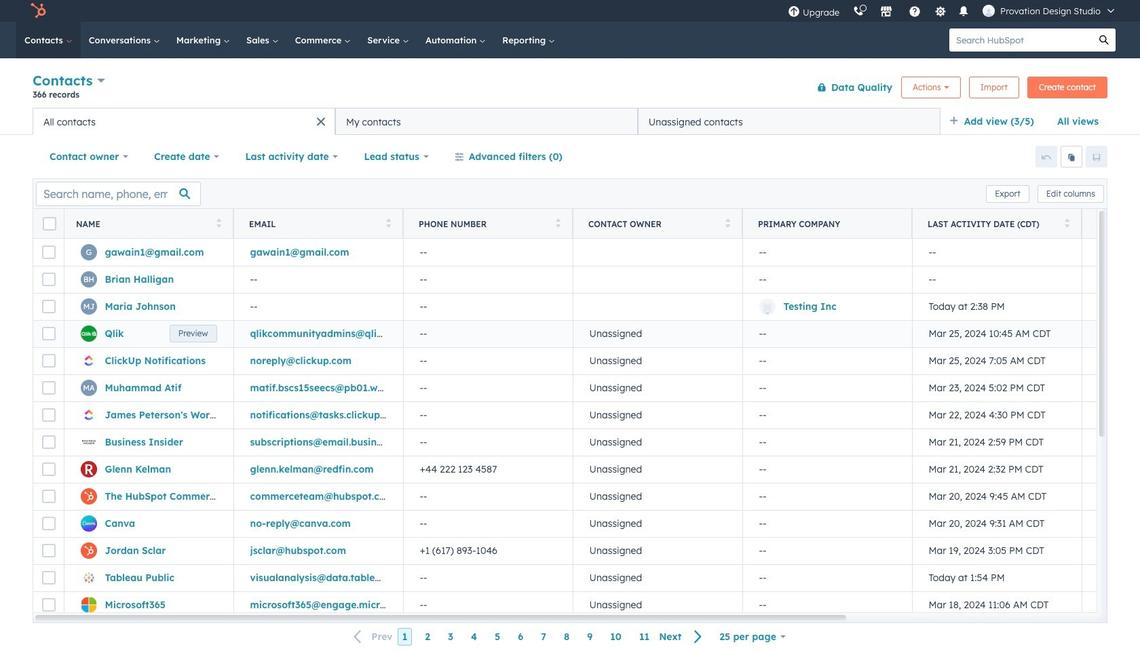 Task type: locate. For each thing, give the bounding box(es) containing it.
2 press to sort. image from the left
[[386, 218, 391, 228]]

4 press to sort. element from the left
[[725, 218, 731, 230]]

press to sort. image
[[556, 218, 561, 228], [725, 218, 731, 228]]

1 horizontal spatial press to sort. image
[[386, 218, 391, 228]]

menu
[[782, 0, 1124, 22]]

0 horizontal spatial press to sort. image
[[216, 218, 221, 228]]

2 press to sort. image from the left
[[725, 218, 731, 228]]

1 press to sort. image from the left
[[216, 218, 221, 228]]

1 press to sort. image from the left
[[556, 218, 561, 228]]

banner
[[33, 70, 1108, 108]]

0 horizontal spatial press to sort. image
[[556, 218, 561, 228]]

column header
[[743, 209, 913, 239]]

3 press to sort. element from the left
[[556, 218, 561, 230]]

marketplaces image
[[881, 6, 893, 18]]

pagination navigation
[[346, 629, 711, 647]]

press to sort. image for second press to sort. element
[[386, 218, 391, 228]]

5 press to sort. element from the left
[[1065, 218, 1070, 230]]

1 horizontal spatial press to sort. image
[[725, 218, 731, 228]]

press to sort. image
[[216, 218, 221, 228], [386, 218, 391, 228], [1065, 218, 1070, 228]]

3 press to sort. image from the left
[[1065, 218, 1070, 228]]

2 horizontal spatial press to sort. image
[[1065, 218, 1070, 228]]

press to sort. element
[[216, 218, 221, 230], [386, 218, 391, 230], [556, 218, 561, 230], [725, 218, 731, 230], [1065, 218, 1070, 230]]



Task type: describe. For each thing, give the bounding box(es) containing it.
press to sort. image for 3rd press to sort. element from the right
[[556, 218, 561, 228]]

2 press to sort. element from the left
[[386, 218, 391, 230]]

Search HubSpot search field
[[950, 29, 1093, 52]]

1 press to sort. element from the left
[[216, 218, 221, 230]]

Search name, phone, email addresses, or company search field
[[36, 182, 201, 206]]

press to sort. image for 5th press to sort. element from the left
[[1065, 218, 1070, 228]]

press to sort. image for first press to sort. element from the left
[[216, 218, 221, 228]]

james peterson image
[[983, 5, 995, 17]]

press to sort. image for 4th press to sort. element from the left
[[725, 218, 731, 228]]



Task type: vqa. For each thing, say whether or not it's contained in the screenshot.
Search HubSpot "search box"
yes



